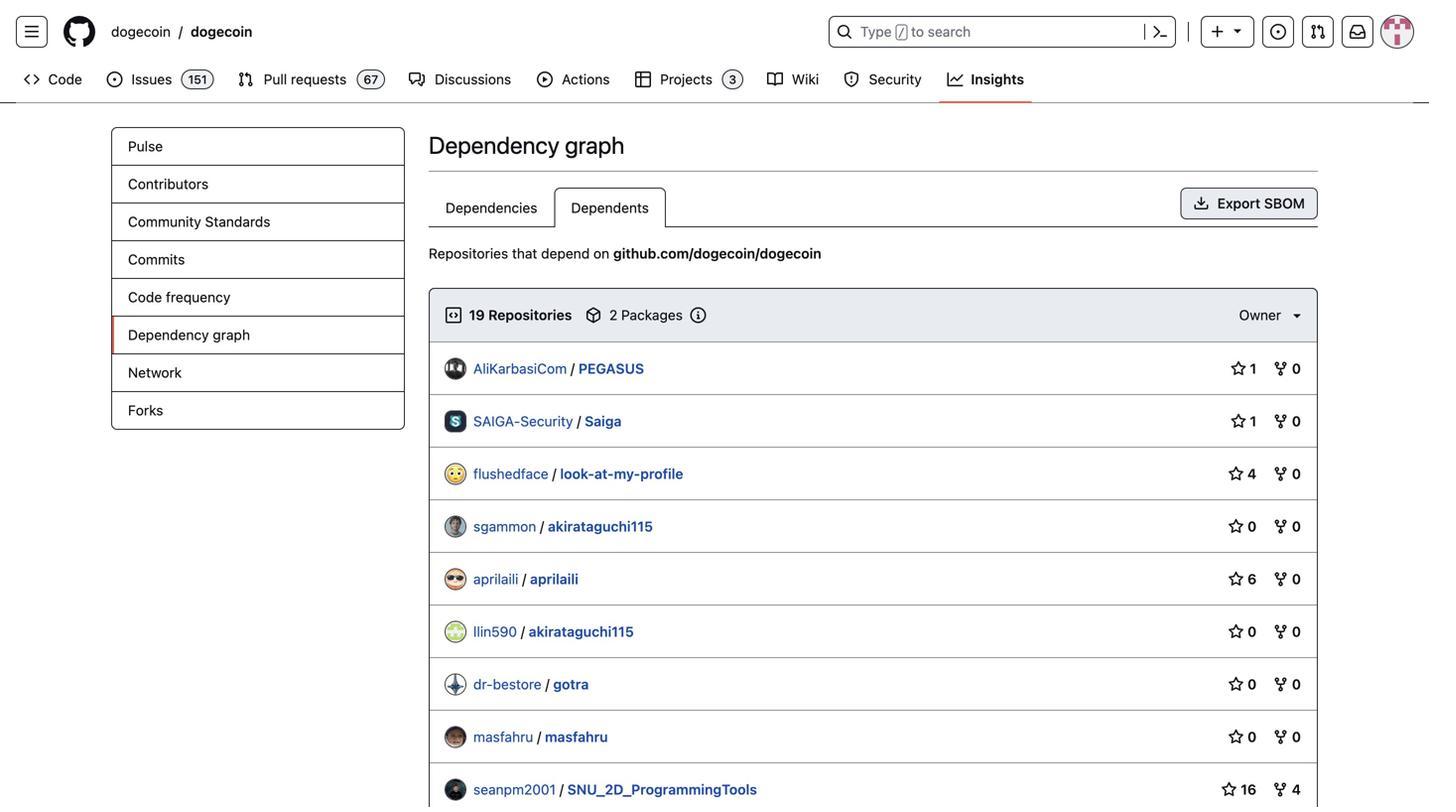 Task type: describe. For each thing, give the bounding box(es) containing it.
akirataguchi115 link for sgammon / akirataguchi115
[[548, 518, 653, 535]]

akirataguchi115 for llin590 / akirataguchi115
[[529, 623, 634, 640]]

to
[[911, 23, 924, 40]]

dependencies link
[[429, 188, 554, 227]]

on
[[594, 245, 610, 262]]

star image for llin590 / akirataguchi115
[[1229, 624, 1244, 640]]

look-at-my-profile link
[[560, 466, 684, 482]]

sbom
[[1265, 195, 1306, 211]]

saiga
[[585, 413, 622, 429]]

forks link
[[112, 392, 404, 429]]

repo forked image for 1
[[1273, 413, 1289, 429]]

pull
[[264, 71, 287, 87]]

19                 repositories
[[466, 307, 572, 323]]

llin590 / akirataguchi115
[[474, 623, 634, 640]]

network link
[[112, 354, 404, 392]]

sgammon
[[474, 518, 536, 535]]

contributors link
[[112, 166, 404, 204]]

star image for alikarbasicom / pegasus
[[1231, 361, 1247, 377]]

saiga-
[[474, 413, 520, 429]]

list containing dogecoin / dogecoin
[[103, 16, 817, 48]]

export
[[1218, 195, 1261, 211]]

projects
[[660, 71, 713, 87]]

triangle down image
[[1230, 22, 1246, 38]]

dependency inside 'dependency graph' link
[[128, 327, 209, 343]]

warning element
[[687, 305, 711, 326]]

3
[[729, 72, 737, 86]]

dependency graph link
[[112, 317, 404, 354]]

pulse link
[[112, 128, 404, 166]]

saiga-security / saiga
[[474, 413, 622, 429]]

issue opened image
[[1271, 24, 1287, 40]]

gotra link
[[553, 676, 589, 692]]

sgammon link
[[474, 518, 536, 535]]

download image
[[1194, 196, 1210, 211]]

dependency graph inside the insights element
[[128, 327, 250, 343]]

2                 packages
[[606, 307, 683, 323]]

contributors
[[128, 176, 209, 192]]

/ for llin590
[[521, 623, 525, 640]]

@masfahru image
[[446, 727, 466, 747]]

code for code frequency
[[128, 289, 162, 305]]

1 masfahru from the left
[[474, 729, 533, 745]]

issues
[[132, 71, 172, 87]]

code frequency
[[128, 289, 231, 305]]

repo forked image for dr-bestore / gotra
[[1273, 677, 1289, 692]]

/ for flushedface
[[552, 466, 557, 482]]

type
[[861, 23, 892, 40]]

dogecoin / dogecoin
[[111, 23, 253, 40]]

packages
[[621, 307, 683, 323]]

star image for aprilaili / aprilaili
[[1229, 571, 1244, 587]]

alikarbasicom
[[474, 360, 567, 377]]

insights link
[[939, 65, 1032, 94]]

flushedface
[[474, 466, 549, 482]]

book image
[[767, 71, 783, 87]]

saiga-security link
[[474, 413, 573, 429]]

homepage image
[[64, 16, 95, 48]]

star image for masfahru / masfahru
[[1229, 729, 1244, 745]]

bestore
[[493, 676, 542, 692]]

2 dogecoin link from the left
[[183, 16, 261, 48]]

play image
[[537, 71, 553, 87]]

16
[[1238, 781, 1257, 798]]

llin590
[[474, 623, 517, 640]]

flushedface / look-at-my-profile
[[474, 466, 684, 482]]

discussions link
[[401, 65, 521, 94]]

alikarbasicom / pegasus
[[474, 360, 644, 377]]

pegasus link
[[579, 360, 644, 377]]

151
[[188, 72, 207, 86]]

insights element
[[111, 127, 405, 430]]

github.com/dogecoin/dogecoin
[[613, 245, 822, 262]]

dr-bestore / gotra
[[474, 676, 589, 692]]

4 for repo forked image related to 16
[[1289, 781, 1302, 798]]

1 vertical spatial repositories
[[489, 307, 572, 323]]

seanpm2001 link
[[474, 781, 556, 798]]

@alikarbasicom image
[[446, 359, 466, 379]]

1 dogecoin from the left
[[111, 23, 171, 40]]

/ for aprilaili
[[522, 571, 527, 587]]

look-
[[560, 466, 595, 482]]

repositories         that depend on github.com/dogecoin/dogecoin
[[429, 245, 822, 262]]

/ for masfahru
[[537, 729, 541, 745]]

star image for sgammon / akirataguchi115
[[1229, 519, 1244, 535]]

git pull request image for issue opened image
[[238, 71, 254, 87]]

dr-bestore link
[[474, 676, 542, 692]]

gotra
[[553, 676, 589, 692]]

git pull request image for issue opened icon
[[1310, 24, 1326, 40]]

actions link
[[529, 65, 619, 94]]

security link
[[836, 65, 932, 94]]

repo forked image for alikarbasicom / pegasus
[[1273, 361, 1289, 377]]

star image for saiga-security / saiga
[[1231, 413, 1247, 429]]

/ for sgammon
[[540, 518, 544, 535]]

@seanpm2001 image
[[446, 780, 466, 800]]

dependents
[[571, 200, 649, 216]]

@llin590 image
[[446, 622, 466, 642]]

community standards link
[[112, 204, 404, 241]]

sgammon / akirataguchi115
[[474, 518, 653, 535]]

code square image
[[446, 307, 462, 323]]

2 dogecoin from the left
[[191, 23, 253, 40]]

actions
[[562, 71, 610, 87]]

my-
[[614, 466, 641, 482]]

community
[[128, 213, 201, 230]]

table image
[[635, 71, 651, 87]]

depend
[[541, 245, 590, 262]]

0 vertical spatial graph
[[565, 131, 625, 159]]

0 vertical spatial dependency
[[429, 131, 560, 159]]

issue opened image
[[107, 71, 122, 87]]

1 aprilaili link from the left
[[474, 571, 519, 587]]

export sbom link
[[1181, 188, 1318, 219]]

commits link
[[112, 241, 404, 279]]



Task type: locate. For each thing, give the bounding box(es) containing it.
pegasus
[[579, 360, 644, 377]]

code right the "code" icon
[[48, 71, 82, 87]]

@dr bestore image
[[446, 675, 466, 694]]

dogecoin up the issues
[[111, 23, 171, 40]]

repositories right the 19
[[489, 307, 572, 323]]

/ for dogecoin
[[179, 23, 183, 40]]

/ inside the dogecoin / dogecoin
[[179, 23, 183, 40]]

0 vertical spatial akirataguchi115 link
[[548, 518, 653, 535]]

forks
[[128, 402, 163, 418]]

at-
[[595, 466, 614, 482]]

1 vertical spatial akirataguchi115 link
[[529, 623, 634, 640]]

0 horizontal spatial masfahru
[[474, 729, 533, 745]]

2 aprilaili from the left
[[530, 571, 579, 587]]

1 vertical spatial security
[[520, 413, 573, 429]]

akirataguchi115 link down at-
[[548, 518, 653, 535]]

akirataguchi115
[[548, 518, 653, 535], [529, 623, 634, 640]]

security right shield image
[[869, 71, 922, 87]]

alikarbasicom link
[[474, 360, 567, 377]]

masfahru link right @masfahru icon
[[474, 729, 533, 745]]

5 repo forked image from the top
[[1273, 729, 1289, 745]]

1 1 from the top
[[1247, 360, 1257, 377]]

snu_2d_programmingtools link
[[568, 781, 757, 798]]

0 vertical spatial 4
[[1244, 466, 1257, 482]]

1 horizontal spatial dogecoin link
[[183, 16, 261, 48]]

code image
[[24, 71, 40, 87]]

1 vertical spatial dependency graph
[[128, 327, 250, 343]]

code link
[[16, 65, 91, 94]]

repo forked image for masfahru / masfahru
[[1273, 729, 1289, 745]]

dogecoin up 151
[[191, 23, 253, 40]]

0 horizontal spatial graph
[[213, 327, 250, 343]]

0 horizontal spatial dependency
[[128, 327, 209, 343]]

1 horizontal spatial 4
[[1289, 781, 1302, 798]]

dependency up dependencies link on the top of the page
[[429, 131, 560, 159]]

4 for star image related to flushedface / look-at-my-profile
[[1244, 466, 1257, 482]]

owner
[[1240, 307, 1282, 323]]

aprilaili
[[474, 571, 519, 587], [530, 571, 579, 587]]

aprilaili / aprilaili
[[474, 571, 579, 587]]

19
[[469, 307, 485, 323]]

@aprilaili image
[[446, 569, 466, 589]]

0 horizontal spatial code
[[48, 71, 82, 87]]

security down alikarbasicom / pegasus on the top left of page
[[520, 413, 573, 429]]

notifications image
[[1350, 24, 1366, 40]]

graph image
[[947, 71, 963, 87]]

1 vertical spatial 1
[[1247, 413, 1257, 429]]

type / to search
[[861, 23, 971, 40]]

0
[[1289, 360, 1302, 377], [1289, 413, 1302, 429], [1289, 466, 1302, 482], [1244, 518, 1257, 535], [1289, 518, 1302, 535], [1289, 571, 1302, 587], [1244, 623, 1257, 640], [1289, 623, 1302, 640], [1244, 676, 1257, 692], [1289, 676, 1302, 692], [1244, 729, 1257, 745], [1289, 729, 1302, 745]]

discussions
[[435, 71, 511, 87]]

@sgammon image
[[446, 517, 466, 537]]

1 dogecoin link from the left
[[103, 16, 179, 48]]

masfahru / masfahru
[[474, 729, 608, 745]]

67
[[364, 72, 378, 86]]

/ inside type / to search
[[898, 26, 905, 40]]

masfahru down gotra link
[[545, 729, 608, 745]]

graph
[[565, 131, 625, 159], [213, 327, 250, 343]]

command palette image
[[1153, 24, 1169, 40]]

1 masfahru link from the left
[[474, 729, 533, 745]]

commits
[[128, 251, 185, 268]]

dependency
[[429, 131, 560, 159], [128, 327, 209, 343]]

package image
[[586, 307, 602, 323]]

akirataguchi115 link
[[548, 518, 653, 535], [529, 623, 634, 640]]

seanpm2001 / snu_2d_programmingtools
[[474, 781, 757, 798]]

frequency
[[166, 289, 231, 305]]

0 horizontal spatial security
[[520, 413, 573, 429]]

insights
[[971, 71, 1025, 87]]

export sbom
[[1218, 195, 1306, 211]]

1 vertical spatial dependency
[[128, 327, 209, 343]]

1 horizontal spatial code
[[128, 289, 162, 305]]

repo forked image for 0
[[1273, 624, 1289, 640]]

plus image
[[1210, 24, 1226, 40]]

star image
[[1231, 361, 1247, 377], [1231, 413, 1247, 429], [1229, 571, 1244, 587], [1229, 677, 1244, 692]]

0 horizontal spatial aprilaili
[[474, 571, 519, 587]]

0 vertical spatial dependency graph
[[429, 131, 625, 159]]

star image for seanpm2001 / snu_2d_programmingtools
[[1222, 782, 1238, 798]]

0 vertical spatial security
[[869, 71, 922, 87]]

/ for type
[[898, 26, 905, 40]]

aprilaili link right @aprilaili icon
[[474, 571, 519, 587]]

graph down code frequency link
[[213, 327, 250, 343]]

git pull request image left pull at left
[[238, 71, 254, 87]]

repo forked image for 6
[[1273, 571, 1289, 587]]

/
[[179, 23, 183, 40], [898, 26, 905, 40], [571, 360, 575, 377], [577, 413, 581, 429], [552, 466, 557, 482], [540, 518, 544, 535], [522, 571, 527, 587], [521, 623, 525, 640], [546, 676, 550, 692], [537, 729, 541, 745], [560, 781, 564, 798]]

graph up dependents 'link'
[[565, 131, 625, 159]]

dogecoin link
[[103, 16, 179, 48], [183, 16, 261, 48]]

1 horizontal spatial dogecoin
[[191, 23, 253, 40]]

/ for alikarbasicom
[[571, 360, 575, 377]]

dr-
[[474, 676, 493, 692]]

1 horizontal spatial aprilaili link
[[530, 571, 579, 587]]

shield image
[[844, 71, 860, 87]]

masfahru right @masfahru icon
[[474, 729, 533, 745]]

seanpm2001
[[474, 781, 556, 798]]

dogecoin link up 151
[[183, 16, 261, 48]]

akirataguchi115 for sgammon / akirataguchi115
[[548, 518, 653, 535]]

1 horizontal spatial masfahru link
[[545, 729, 608, 745]]

flushedface link
[[474, 466, 549, 482]]

2 aprilaili link from the left
[[530, 571, 579, 587]]

dependency graph down 'play' icon
[[429, 131, 625, 159]]

aprilaili right @aprilaili icon
[[474, 571, 519, 587]]

warning image
[[691, 307, 707, 323]]

list
[[103, 16, 817, 48]]

profile
[[641, 466, 684, 482]]

4 repo forked image from the top
[[1273, 677, 1289, 692]]

0 horizontal spatial dependency graph
[[128, 327, 250, 343]]

snu_2d_programmingtools
[[568, 781, 757, 798]]

code down commits
[[128, 289, 162, 305]]

1 vertical spatial code
[[128, 289, 162, 305]]

star image for dr-bestore / gotra
[[1229, 677, 1244, 692]]

1 for alikarbasicom / pegasus
[[1247, 360, 1257, 377]]

3 repo forked image from the top
[[1273, 624, 1289, 640]]

wiki link
[[760, 65, 828, 94]]

1 horizontal spatial dependency graph
[[429, 131, 625, 159]]

dependency graph down frequency
[[128, 327, 250, 343]]

1 horizontal spatial graph
[[565, 131, 625, 159]]

llin590 link
[[474, 623, 517, 640]]

dependency insights menu element
[[429, 188, 1318, 227]]

repositories
[[429, 245, 508, 262], [489, 307, 572, 323]]

repo forked image for flushedface / look-at-my-profile
[[1273, 466, 1289, 482]]

requests
[[291, 71, 347, 87]]

0 horizontal spatial dogecoin link
[[103, 16, 179, 48]]

triangle down image
[[1290, 307, 1306, 323]]

2 masfahru link from the left
[[545, 729, 608, 745]]

dependency down the code frequency
[[128, 327, 209, 343]]

1 horizontal spatial aprilaili
[[530, 571, 579, 587]]

dogecoin
[[111, 23, 171, 40], [191, 23, 253, 40]]

1 vertical spatial akirataguchi115
[[529, 623, 634, 640]]

2 repo forked image from the top
[[1273, 466, 1289, 482]]

@flushedface image
[[446, 464, 466, 484]]

masfahru
[[474, 729, 533, 745], [545, 729, 608, 745]]

1 horizontal spatial security
[[869, 71, 922, 87]]

akirataguchi115 down at-
[[548, 518, 653, 535]]

2 1 from the top
[[1247, 413, 1257, 429]]

2                 packages link
[[586, 305, 683, 326]]

1 for saiga-security / saiga
[[1247, 413, 1257, 429]]

graph inside the insights element
[[213, 327, 250, 343]]

0 vertical spatial repositories
[[429, 245, 508, 262]]

19                 repositories link
[[446, 305, 572, 326]]

1 repo forked image from the top
[[1273, 413, 1289, 429]]

0 horizontal spatial masfahru link
[[474, 729, 533, 745]]

repositories down dependencies
[[429, 245, 508, 262]]

network
[[128, 364, 182, 381]]

saiga link
[[585, 413, 622, 429]]

git pull request image left notifications icon
[[1310, 24, 1326, 40]]

/ for seanpm2001
[[560, 781, 564, 798]]

git pull request image
[[1310, 24, 1326, 40], [238, 71, 254, 87]]

code
[[48, 71, 82, 87], [128, 289, 162, 305]]

dependents link
[[554, 188, 666, 227]]

akirataguchi115 up gotra link
[[529, 623, 634, 640]]

0 vertical spatial git pull request image
[[1310, 24, 1326, 40]]

1 repo forked image from the top
[[1273, 361, 1289, 377]]

wiki
[[792, 71, 819, 87]]

repo forked image
[[1273, 413, 1289, 429], [1273, 571, 1289, 587], [1273, 624, 1289, 640], [1273, 782, 1289, 798]]

1 horizontal spatial git pull request image
[[1310, 24, 1326, 40]]

1 vertical spatial 4
[[1289, 781, 1302, 798]]

code frequency link
[[112, 279, 404, 317]]

4 repo forked image from the top
[[1273, 782, 1289, 798]]

that
[[512, 245, 538, 262]]

0 horizontal spatial dogecoin
[[111, 23, 171, 40]]

2 masfahru from the left
[[545, 729, 608, 745]]

comment discussion image
[[409, 71, 425, 87]]

repo forked image
[[1273, 361, 1289, 377], [1273, 466, 1289, 482], [1273, 519, 1289, 535], [1273, 677, 1289, 692], [1273, 729, 1289, 745]]

2 repo forked image from the top
[[1273, 571, 1289, 587]]

@saiga security image
[[446, 412, 466, 431]]

star image
[[1228, 466, 1244, 482], [1229, 519, 1244, 535], [1229, 624, 1244, 640], [1229, 729, 1244, 745], [1222, 782, 1238, 798]]

security
[[869, 71, 922, 87], [520, 413, 573, 429]]

pull requests
[[264, 71, 347, 87]]

0 vertical spatial code
[[48, 71, 82, 87]]

dependencies
[[446, 200, 538, 216]]

1 aprilaili from the left
[[474, 571, 519, 587]]

0 horizontal spatial git pull request image
[[238, 71, 254, 87]]

1 horizontal spatial masfahru
[[545, 729, 608, 745]]

2
[[609, 307, 618, 323]]

0 vertical spatial 1
[[1247, 360, 1257, 377]]

1 vertical spatial git pull request image
[[238, 71, 254, 87]]

6
[[1244, 571, 1257, 587]]

standards
[[205, 213, 271, 230]]

aprilaili up the llin590 / akirataguchi115
[[530, 571, 579, 587]]

repo forked image for sgammon / akirataguchi115
[[1273, 519, 1289, 535]]

0 horizontal spatial aprilaili link
[[474, 571, 519, 587]]

masfahru link down gotra link
[[545, 729, 608, 745]]

1 horizontal spatial dependency
[[429, 131, 560, 159]]

search
[[928, 23, 971, 40]]

masfahru link
[[474, 729, 533, 745], [545, 729, 608, 745]]

code for code
[[48, 71, 82, 87]]

0 horizontal spatial 4
[[1244, 466, 1257, 482]]

community standards
[[128, 213, 271, 230]]

akirataguchi115 link up gotra link
[[529, 623, 634, 640]]

aprilaili link up the llin590 / akirataguchi115
[[530, 571, 579, 587]]

owner button
[[1240, 305, 1306, 326]]

4
[[1244, 466, 1257, 482], [1289, 781, 1302, 798]]

1 vertical spatial graph
[[213, 327, 250, 343]]

1
[[1247, 360, 1257, 377], [1247, 413, 1257, 429]]

akirataguchi115 link for llin590 / akirataguchi115
[[529, 623, 634, 640]]

3 repo forked image from the top
[[1273, 519, 1289, 535]]

code inside the insights element
[[128, 289, 162, 305]]

0 vertical spatial akirataguchi115
[[548, 518, 653, 535]]

repo forked image for 16
[[1273, 782, 1289, 798]]

star image for flushedface / look-at-my-profile
[[1228, 466, 1244, 482]]

dogecoin link up the issues
[[103, 16, 179, 48]]

pulse
[[128, 138, 163, 154]]



Task type: vqa. For each thing, say whether or not it's contained in the screenshot.
the new IMAGE
no



